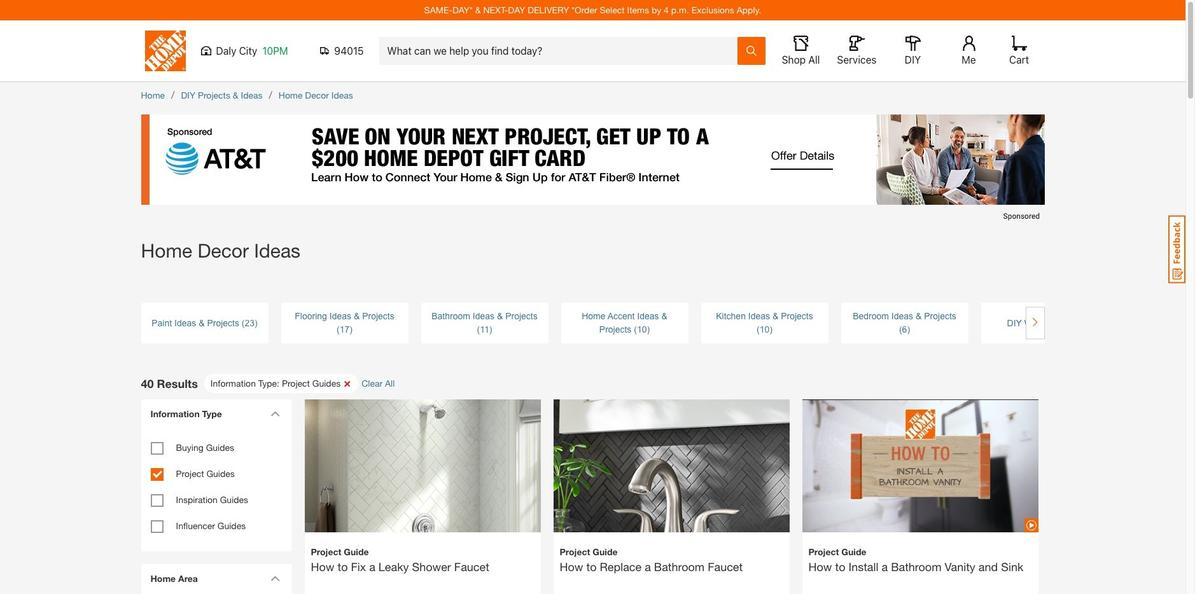 Task type: locate. For each thing, give the bounding box(es) containing it.
caret icon image
[[270, 411, 280, 417], [270, 576, 280, 582]]

1 vertical spatial caret icon image
[[270, 576, 280, 582]]

how to replace a bathroom faucet image
[[553, 378, 789, 594]]

0 vertical spatial caret icon image
[[270, 411, 280, 417]]

how to install a bathroom vanity and sink image
[[802, 378, 1038, 555]]

1 caret icon image from the top
[[270, 411, 280, 417]]

What can we help you find today? search field
[[387, 38, 737, 64]]



Task type: vqa. For each thing, say whether or not it's contained in the screenshot.
"caret icon"
yes



Task type: describe. For each thing, give the bounding box(es) containing it.
how to fix a leaky shower faucet image
[[304, 378, 541, 594]]

feedback link image
[[1168, 215, 1185, 284]]

the home depot logo image
[[145, 31, 185, 71]]

2 caret icon image from the top
[[270, 576, 280, 582]]

advertisement element
[[141, 115, 1045, 226]]



